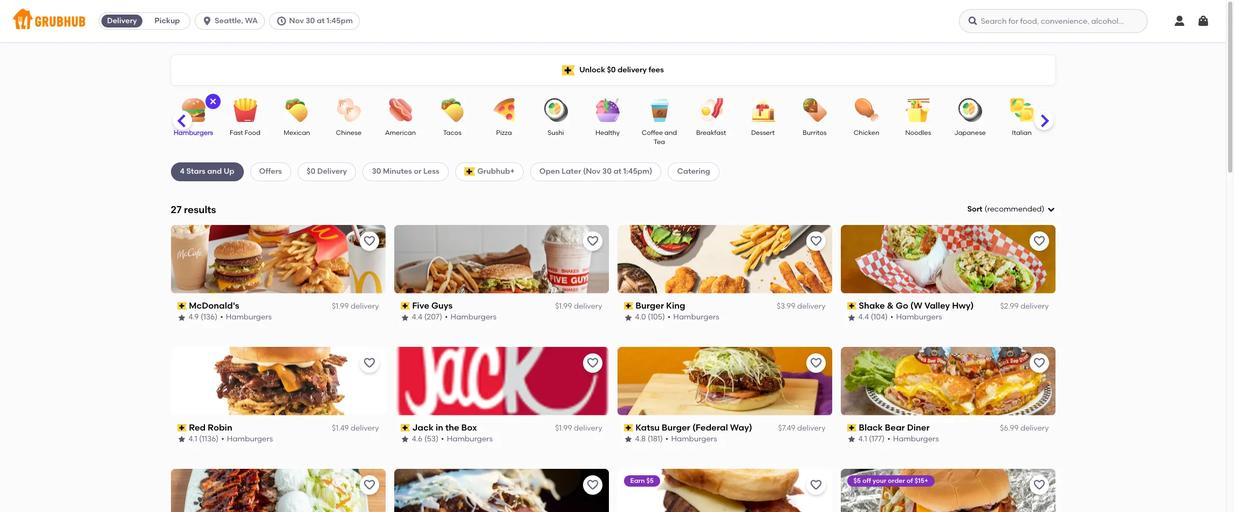 Task type: locate. For each thing, give the bounding box(es) containing it.
burger
[[636, 300, 664, 311], [662, 422, 691, 433]]

nov
[[289, 16, 304, 25]]

• right the (181) on the right
[[666, 435, 669, 444]]

30 left minutes
[[372, 167, 381, 176]]

hamburgers down robin
[[227, 435, 273, 444]]

• hamburgers for jack in the box
[[441, 435, 493, 444]]

noodles
[[906, 129, 932, 137]]

in
[[436, 422, 444, 433]]

chicken
[[854, 129, 880, 137]]

hamburgers for burger king
[[674, 313, 720, 322]]

and inside coffee and tea
[[665, 129, 677, 137]]

grubhub plus flag logo image
[[562, 65, 575, 75], [465, 168, 475, 176]]

hamburgers down king
[[674, 313, 720, 322]]

• for burger king
[[668, 313, 671, 322]]

$1.99 delivery for guys
[[555, 302, 603, 311]]

subscription pass image left jack
[[401, 424, 410, 432]]

$5
[[647, 477, 654, 484], [854, 477, 861, 484]]

0 horizontal spatial delivery
[[107, 16, 137, 25]]

0 horizontal spatial 4.4
[[412, 313, 423, 322]]

subscription pass image left katsu
[[624, 424, 634, 432]]

• hamburgers down katsu burger (federal way)
[[666, 435, 718, 444]]

subscription pass image left black
[[848, 424, 857, 432]]

burger up the (181) on the right
[[662, 422, 691, 433]]

subscription pass image left burger king
[[624, 302, 634, 310]]

1 vertical spatial and
[[207, 167, 222, 176]]

• right (136)
[[220, 313, 223, 322]]

1 vertical spatial at
[[614, 167, 622, 176]]

delivery for shake & go (w valley hwy)
[[1021, 302, 1049, 311]]

hamburgers for black bear diner
[[894, 435, 940, 444]]

subscription pass image left mcdonald's
[[177, 302, 187, 310]]

save this restaurant button for katsu burger logo
[[583, 475, 603, 495]]

sort
[[968, 205, 983, 214]]

0 horizontal spatial 30
[[306, 16, 315, 25]]

30
[[306, 16, 315, 25], [372, 167, 381, 176], [603, 167, 612, 176]]

1 horizontal spatial 4.1
[[859, 435, 868, 444]]

black bear diner
[[859, 422, 930, 433]]

(federal
[[693, 422, 728, 433]]

star icon image left "4.9"
[[177, 313, 186, 322]]

guys
[[432, 300, 453, 311]]

save this restaurant image for katsu burger logo
[[586, 478, 599, 491]]

at left 1:45pm)
[[614, 167, 622, 176]]

save this restaurant image for shake & go (w valley hwy) logo
[[1033, 235, 1046, 248]]

0 vertical spatial grubhub plus flag logo image
[[562, 65, 575, 75]]

0 vertical spatial at
[[317, 16, 325, 25]]

star icon image for five guys
[[401, 313, 409, 322]]

None field
[[968, 204, 1056, 215]]

japanese image
[[952, 98, 990, 122]]

hamburgers down (w
[[897, 313, 943, 322]]

• down robin
[[221, 435, 224, 444]]

open later (nov 30 at 1:45pm)
[[540, 167, 653, 176]]

save this restaurant button for jack in the box logo
[[583, 353, 603, 373]]

red robin
[[189, 422, 233, 433]]

(w
[[911, 300, 923, 311]]

• hamburgers down box
[[441, 435, 493, 444]]

star icon image left 4.1 (1136)
[[177, 435, 186, 444]]

stars
[[186, 167, 206, 176]]

delivery inside button
[[107, 16, 137, 25]]

• hamburgers down robin
[[221, 435, 273, 444]]

pizza
[[496, 129, 512, 137]]

hamburgers for red robin
[[227, 435, 273, 444]]

burger madness seattle logo image
[[618, 469, 833, 512]]

none field containing sort
[[968, 204, 1056, 215]]

0 horizontal spatial 4.1
[[189, 435, 197, 444]]

hamburgers
[[174, 129, 213, 137], [226, 313, 272, 322], [451, 313, 497, 322], [674, 313, 720, 322], [897, 313, 943, 322], [227, 435, 273, 444], [447, 435, 493, 444], [672, 435, 718, 444], [894, 435, 940, 444]]

subscription pass image for black bear diner
[[848, 424, 857, 432]]

• for red robin
[[221, 435, 224, 444]]

svg image inside seattle, wa button
[[202, 16, 213, 26]]

at inside button
[[317, 16, 325, 25]]

$0
[[607, 65, 616, 74], [307, 167, 316, 176]]

• for katsu burger (federal way)
[[666, 435, 669, 444]]

sort ( recommended )
[[968, 205, 1045, 214]]

save this restaurant image
[[363, 235, 376, 248], [586, 235, 599, 248], [810, 235, 823, 248], [1033, 235, 1046, 248], [586, 357, 599, 370], [363, 478, 376, 491], [586, 478, 599, 491], [810, 478, 823, 491]]

4.8 (181)
[[636, 435, 663, 444]]

2 4.1 from the left
[[859, 435, 868, 444]]

nov 30 at 1:45pm
[[289, 16, 353, 25]]

4.9
[[189, 313, 199, 322]]

$0 delivery
[[307, 167, 347, 176]]

svg image
[[1198, 15, 1211, 28], [276, 16, 287, 26], [968, 16, 979, 26]]

• hamburgers down king
[[668, 313, 720, 322]]

$2.99 delivery
[[1001, 302, 1049, 311]]

$0 right offers
[[307, 167, 316, 176]]

4.1 left the (177)
[[859, 435, 868, 444]]

hamburgers down diner
[[894, 435, 940, 444]]

$5 right the earn on the bottom right of page
[[647, 477, 654, 484]]

hamburgers down katsu burger (federal way)
[[672, 435, 718, 444]]

$5 left the off
[[854, 477, 861, 484]]

&
[[888, 300, 894, 311]]

hamburgers down mcdonald's
[[226, 313, 272, 322]]

1 4.1 from the left
[[189, 435, 197, 444]]

1 vertical spatial $0
[[307, 167, 316, 176]]

and
[[665, 129, 677, 137], [207, 167, 222, 176]]

(
[[985, 205, 988, 214]]

1 horizontal spatial delivery
[[317, 167, 347, 176]]

catering
[[678, 167, 711, 176]]

red
[[189, 422, 206, 433]]

at left 1:45pm
[[317, 16, 325, 25]]

hamburgers down box
[[447, 435, 493, 444]]

2 4.4 from the left
[[859, 313, 869, 322]]

$6.99
[[1001, 424, 1019, 433]]

4.1 for black bear diner
[[859, 435, 868, 444]]

delivery for five guys
[[574, 302, 603, 311]]

grubhub plus flag logo image left grubhub+
[[465, 168, 475, 176]]

1 $5 from the left
[[647, 477, 654, 484]]

shake
[[859, 300, 885, 311]]

1:45pm)
[[624, 167, 653, 176]]

hamburgers for jack in the box
[[447, 435, 493, 444]]

hamburgers for mcdonald's
[[226, 313, 272, 322]]

• hamburgers down guys
[[445, 313, 497, 322]]

1 horizontal spatial grubhub plus flag logo image
[[562, 65, 575, 75]]

1 vertical spatial burger
[[662, 422, 691, 433]]

your
[[873, 477, 887, 484]]

save this restaurant image for black bear diner
[[1033, 357, 1046, 370]]

fast food image
[[226, 98, 264, 122]]

1 horizontal spatial $5
[[854, 477, 861, 484]]

subscription pass image left five
[[401, 302, 410, 310]]

(1136)
[[199, 435, 219, 444]]

subscription pass image
[[177, 302, 187, 310], [401, 302, 410, 310], [624, 302, 634, 310], [401, 424, 410, 432], [624, 424, 634, 432]]

$7.49
[[779, 424, 796, 433]]

• down &
[[891, 313, 894, 322]]

)
[[1042, 205, 1045, 214]]

0 vertical spatial $0
[[607, 65, 616, 74]]

hamburgers down guys
[[451, 313, 497, 322]]

• for black bear diner
[[888, 435, 891, 444]]

and left up
[[207, 167, 222, 176]]

4.6
[[412, 435, 423, 444]]

results
[[184, 203, 216, 216]]

$3.99
[[777, 302, 796, 311]]

delivery for jack in the box
[[574, 424, 603, 433]]

1 4.4 from the left
[[412, 313, 423, 322]]

4.1 down "red"
[[189, 435, 197, 444]]

hamburgers down hamburgers image
[[174, 129, 213, 137]]

svg image
[[1174, 15, 1187, 28], [202, 16, 213, 26], [209, 97, 217, 106], [1047, 205, 1056, 214]]

save this restaurant image for jack in the box logo
[[586, 357, 599, 370]]

five
[[412, 300, 430, 311]]

star icon image
[[177, 313, 186, 322], [401, 313, 409, 322], [624, 313, 633, 322], [848, 313, 856, 322], [177, 435, 186, 444], [401, 435, 409, 444], [624, 435, 633, 444], [848, 435, 856, 444]]

star icon image left 4.6
[[401, 435, 409, 444]]

4.4 (207)
[[412, 313, 442, 322]]

1 horizontal spatial and
[[665, 129, 677, 137]]

katsu burger logo image
[[394, 469, 609, 512]]

• right the (177)
[[888, 435, 891, 444]]

star icon image for jack in the box
[[401, 435, 409, 444]]

0 vertical spatial and
[[665, 129, 677, 137]]

burger king
[[636, 300, 686, 311]]

$2.99
[[1001, 302, 1019, 311]]

$0 right unlock
[[607, 65, 616, 74]]

4.1 for red robin
[[189, 435, 197, 444]]

1 vertical spatial grubhub plus flag logo image
[[465, 168, 475, 176]]

earn $5
[[631, 477, 654, 484]]

0 horizontal spatial $0
[[307, 167, 316, 176]]

• for five guys
[[445, 313, 448, 322]]

five guys logo image
[[394, 225, 609, 293]]

0 vertical spatial delivery
[[107, 16, 137, 25]]

2 $5 from the left
[[854, 477, 861, 484]]

delivery left pickup
[[107, 16, 137, 25]]

american
[[385, 129, 416, 137]]

• right (53) at the bottom left of page
[[441, 435, 444, 444]]

star icon image left 4.1 (177) on the right bottom
[[848, 435, 856, 444]]

0 horizontal spatial $5
[[647, 477, 654, 484]]

jack
[[412, 422, 434, 433]]

delivery down 'chinese'
[[317, 167, 347, 176]]

27
[[171, 203, 182, 216]]

subscription pass image
[[848, 302, 857, 310], [177, 424, 187, 432], [848, 424, 857, 432]]

1 horizontal spatial $0
[[607, 65, 616, 74]]

burger king logo image
[[618, 225, 833, 293]]

4.0
[[636, 313, 646, 322]]

• hamburgers down shake & go (w valley hwy)
[[891, 313, 943, 322]]

0 horizontal spatial svg image
[[276, 16, 287, 26]]

save this restaurant image
[[363, 357, 376, 370], [810, 357, 823, 370], [1033, 357, 1046, 370], [1033, 478, 1046, 491]]

mcdonald's
[[189, 300, 239, 311]]

save this restaurant button for the red robin logo
[[360, 353, 379, 373]]

tacos
[[443, 129, 462, 137]]

4.4 down five
[[412, 313, 423, 322]]

4.4 (104)
[[859, 313, 888, 322]]

30 right nov
[[306, 16, 315, 25]]

• hamburgers down mcdonald's
[[220, 313, 272, 322]]

later
[[562, 167, 582, 176]]

• down guys
[[445, 313, 448, 322]]

star icon image for mcdonald's
[[177, 313, 186, 322]]

open
[[540, 167, 560, 176]]

save this restaurant button for "mcdonald's logo"
[[360, 231, 379, 251]]

• right (105) at the right of page
[[668, 313, 671, 322]]

subscription pass image left the shake
[[848, 302, 857, 310]]

noodles image
[[900, 98, 938, 122]]

delivery
[[107, 16, 137, 25], [317, 167, 347, 176]]

save this restaurant button
[[360, 231, 379, 251], [583, 231, 603, 251], [807, 231, 826, 251], [1030, 231, 1049, 251], [360, 353, 379, 373], [583, 353, 603, 373], [807, 353, 826, 373], [1030, 353, 1049, 373], [360, 475, 379, 495], [583, 475, 603, 495], [807, 475, 826, 495], [1030, 475, 1049, 495]]

star icon image left 4.8
[[624, 435, 633, 444]]

mexican
[[284, 129, 310, 137]]

1 horizontal spatial 4.4
[[859, 313, 869, 322]]

• hamburgers down diner
[[888, 435, 940, 444]]

coffee and tea image
[[641, 98, 679, 122]]

shake & go (w valley hwy)
[[859, 300, 974, 311]]

0 horizontal spatial grubhub plus flag logo image
[[465, 168, 475, 176]]

(53)
[[425, 435, 439, 444]]

chinese
[[336, 129, 362, 137]]

breakfast image
[[693, 98, 730, 122]]

monster burger logo image
[[171, 469, 386, 512]]

subscription pass image for burger king
[[624, 302, 634, 310]]

4.1 (1136)
[[189, 435, 219, 444]]

1 horizontal spatial svg image
[[968, 16, 979, 26]]

• hamburgers for black bear diner
[[888, 435, 940, 444]]

seattle, wa
[[215, 16, 258, 25]]

grubhub+
[[478, 167, 515, 176]]

dessert
[[752, 129, 775, 137]]

hwy)
[[953, 300, 974, 311]]

star icon image left 4.4 (207)
[[401, 313, 409, 322]]

subscription pass image left "red"
[[177, 424, 187, 432]]

off
[[863, 477, 872, 484]]

0 horizontal spatial at
[[317, 16, 325, 25]]

$6.99 delivery
[[1001, 424, 1049, 433]]

4.0 (105)
[[636, 313, 665, 322]]

grubhub plus flag logo image left unlock
[[562, 65, 575, 75]]

star icon image for shake & go (w valley hwy)
[[848, 313, 856, 322]]

1 horizontal spatial at
[[614, 167, 622, 176]]

wa
[[245, 16, 258, 25]]

hamburgers image
[[175, 98, 212, 122]]

4.4 down the shake
[[859, 313, 869, 322]]

star icon image left '4.4 (104)'
[[848, 313, 856, 322]]

star icon image left the 4.0
[[624, 313, 633, 322]]

burger up 4.0 (105)
[[636, 300, 664, 311]]

$1.99 delivery
[[332, 302, 379, 311], [555, 302, 603, 311], [555, 424, 603, 433]]

italian image
[[1004, 98, 1041, 122]]

• hamburgers for burger king
[[668, 313, 720, 322]]

burritos
[[803, 129, 827, 137]]

0 horizontal spatial and
[[207, 167, 222, 176]]

4.1 (177)
[[859, 435, 885, 444]]

30 right (nov
[[603, 167, 612, 176]]

and up the tea
[[665, 129, 677, 137]]

american image
[[382, 98, 420, 122]]

4 stars and up
[[180, 167, 235, 176]]

4.9 (136)
[[189, 313, 218, 322]]

tea
[[654, 138, 665, 146]]



Task type: vqa. For each thing, say whether or not it's contained in the screenshot.
17139
no



Task type: describe. For each thing, give the bounding box(es) containing it.
offers
[[259, 167, 282, 176]]

• hamburgers for five guys
[[445, 313, 497, 322]]

pickup button
[[145, 12, 190, 30]]

save this restaurant image for "mcdonald's logo"
[[363, 235, 376, 248]]

(105)
[[648, 313, 665, 322]]

30 inside button
[[306, 16, 315, 25]]

0 vertical spatial burger
[[636, 300, 664, 311]]

2 horizontal spatial 30
[[603, 167, 612, 176]]

subscription pass image for jack in the box
[[401, 424, 410, 432]]

sushi image
[[537, 98, 575, 122]]

save this restaurant image for five guys logo
[[586, 235, 599, 248]]

$5 off your order of $15+
[[854, 477, 929, 484]]

4
[[180, 167, 185, 176]]

delivery for katsu burger (federal way)
[[798, 424, 826, 433]]

$1.99 delivery for in
[[555, 424, 603, 433]]

• for mcdonald's
[[220, 313, 223, 322]]

$1.49
[[332, 424, 349, 433]]

30 minutes or less
[[372, 167, 440, 176]]

delivery button
[[99, 12, 145, 30]]

unlock $0 delivery fees
[[580, 65, 664, 74]]

seattle, wa button
[[195, 12, 269, 30]]

• hamburgers for shake & go (w valley hwy)
[[891, 313, 943, 322]]

mcdonald's logo image
[[171, 225, 386, 293]]

save this restaurant button for monster burger logo on the left
[[360, 475, 379, 495]]

black
[[859, 422, 883, 433]]

1 horizontal spatial 30
[[372, 167, 381, 176]]

4.6 (53)
[[412, 435, 439, 444]]

burritos image
[[796, 98, 834, 122]]

(104)
[[871, 313, 888, 322]]

4.4 for five guys
[[412, 313, 423, 322]]

of
[[907, 477, 914, 484]]

earn
[[631, 477, 645, 484]]

tacos image
[[434, 98, 471, 122]]

(181)
[[648, 435, 663, 444]]

main navigation navigation
[[0, 0, 1227, 42]]

save this restaurant button for shake & go (w valley hwy) logo
[[1030, 231, 1049, 251]]

1 vertical spatial delivery
[[317, 167, 347, 176]]

(nov
[[583, 167, 601, 176]]

grubhub plus flag logo image for unlock $0 delivery fees
[[562, 65, 575, 75]]

delivery for mcdonald's
[[351, 302, 379, 311]]

up
[[224, 167, 235, 176]]

hamburgers for shake & go (w valley hwy)
[[897, 313, 943, 322]]

recommended
[[988, 205, 1042, 214]]

five guys
[[412, 300, 453, 311]]

fast food
[[230, 129, 261, 137]]

hamburgers for five guys
[[451, 313, 497, 322]]

27 results
[[171, 203, 216, 216]]

healthy image
[[589, 98, 627, 122]]

coffee
[[642, 129, 663, 137]]

bear
[[885, 422, 906, 433]]

subscription pass image for mcdonald's
[[177, 302, 187, 310]]

breakfast
[[697, 129, 727, 137]]

$3.99 delivery
[[777, 302, 826, 311]]

black bear diner logo image
[[841, 347, 1056, 415]]

fast
[[230, 129, 243, 137]]

save this restaurant button for black bear diner logo
[[1030, 353, 1049, 373]]

save this restaurant button for the katsu burger (federal way) logo
[[807, 353, 826, 373]]

Search for food, convenience, alcohol... search field
[[959, 9, 1148, 33]]

$1.99 for mcdonald's
[[332, 302, 349, 311]]

hamburgers for katsu burger (federal way)
[[672, 435, 718, 444]]

delivery for black bear diner
[[1021, 424, 1049, 433]]

• hamburgers for katsu burger (federal way)
[[666, 435, 718, 444]]

4.4 for shake & go (w valley hwy)
[[859, 313, 869, 322]]

delivery for burger king
[[798, 302, 826, 311]]

save this restaurant image for burger king logo
[[810, 235, 823, 248]]

the
[[446, 422, 459, 433]]

subscription pass image for katsu burger (federal way)
[[624, 424, 634, 432]]

save this restaurant image for red robin
[[363, 357, 376, 370]]

star icon image for red robin
[[177, 435, 186, 444]]

valley
[[925, 300, 951, 311]]

healthy
[[596, 129, 620, 137]]

$1.49 delivery
[[332, 424, 379, 433]]

robin
[[208, 422, 233, 433]]

katsu burger (federal way)
[[636, 422, 753, 433]]

food
[[245, 129, 261, 137]]

(207)
[[424, 313, 442, 322]]

save this restaurant image for katsu burger (federal way)
[[810, 357, 823, 370]]

katsu burger (federal way) logo image
[[618, 347, 833, 415]]

red robin logo image
[[171, 347, 386, 415]]

katsu
[[636, 422, 660, 433]]

star icon image for burger king
[[624, 313, 633, 322]]

grubhub plus flag logo image for grubhub+
[[465, 168, 475, 176]]

• hamburgers for red robin
[[221, 435, 273, 444]]

diner
[[908, 422, 930, 433]]

• for jack in the box
[[441, 435, 444, 444]]

save this restaurant button for five guys logo
[[583, 231, 603, 251]]

subscription pass image for five guys
[[401, 302, 410, 310]]

$1.99 for five guys
[[555, 302, 572, 311]]

$7.49 delivery
[[779, 424, 826, 433]]

chicken image
[[848, 98, 886, 122]]

king
[[667, 300, 686, 311]]

subscription pass image for red robin
[[177, 424, 187, 432]]

• hamburgers for mcdonald's
[[220, 313, 272, 322]]

(136)
[[201, 313, 218, 322]]

mexican image
[[278, 98, 316, 122]]

1:45pm
[[327, 16, 353, 25]]

or
[[414, 167, 422, 176]]

sushi
[[548, 129, 564, 137]]

dessert image
[[745, 98, 782, 122]]

$1.99 for jack in the box
[[555, 424, 572, 433]]

jack in the box logo image
[[394, 347, 609, 415]]

save this restaurant button for burger king logo
[[807, 231, 826, 251]]

unlock
[[580, 65, 606, 74]]

• for shake & go (w valley hwy)
[[891, 313, 894, 322]]

save this restaurant image for monster burger logo on the left
[[363, 478, 376, 491]]

order
[[889, 477, 906, 484]]

2 horizontal spatial svg image
[[1198, 15, 1211, 28]]

italian
[[1013, 129, 1032, 137]]

box
[[462, 422, 477, 433]]

shake & go (w valley hwy) logo image
[[841, 225, 1056, 293]]

boss drive-in logo image
[[841, 469, 1056, 512]]

less
[[424, 167, 440, 176]]

pizza image
[[485, 98, 523, 122]]

subscription pass image for shake & go (w valley hwy)
[[848, 302, 857, 310]]

jack in the box
[[412, 422, 477, 433]]

minutes
[[383, 167, 412, 176]]

go
[[896, 300, 909, 311]]

svg image inside nov 30 at 1:45pm button
[[276, 16, 287, 26]]

japanese
[[955, 129, 986, 137]]

(177)
[[869, 435, 885, 444]]

chinese image
[[330, 98, 368, 122]]

delivery for red robin
[[351, 424, 379, 433]]

star icon image for katsu burger (federal way)
[[624, 435, 633, 444]]

star icon image for black bear diner
[[848, 435, 856, 444]]

pickup
[[155, 16, 180, 25]]

way)
[[731, 422, 753, 433]]

$15+
[[915, 477, 929, 484]]

nov 30 at 1:45pm button
[[269, 12, 364, 30]]



